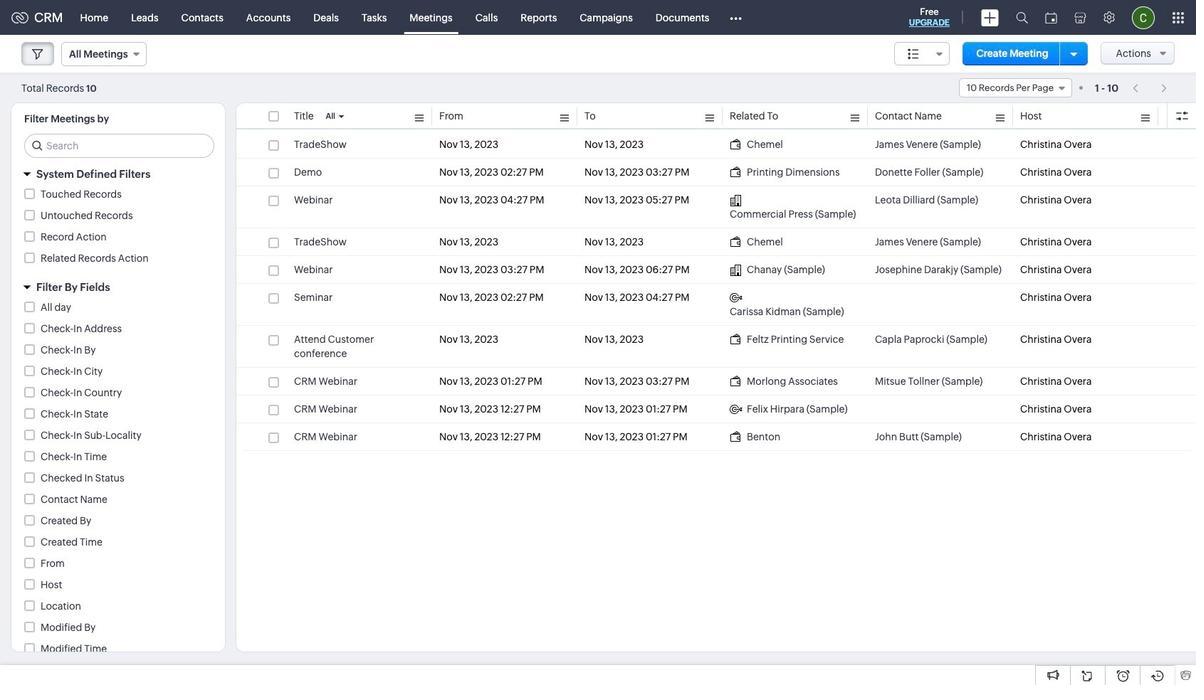 Task type: locate. For each thing, give the bounding box(es) containing it.
None field
[[61, 42, 146, 66], [894, 42, 950, 66], [959, 78, 1072, 98], [61, 42, 146, 66], [959, 78, 1072, 98]]

Other Modules field
[[721, 6, 752, 29]]

logo image
[[11, 12, 28, 23]]

search element
[[1008, 0, 1037, 35]]

navigation
[[1126, 78, 1175, 98]]

create menu image
[[981, 9, 999, 26]]

row group
[[236, 131, 1196, 451]]

profile element
[[1124, 0, 1164, 35]]

profile image
[[1132, 6, 1155, 29]]

size image
[[908, 48, 919, 61]]



Task type: vqa. For each thing, say whether or not it's contained in the screenshot.
The Logo
yes



Task type: describe. For each thing, give the bounding box(es) containing it.
none field size
[[894, 42, 950, 66]]

Search text field
[[25, 135, 214, 157]]

create menu element
[[973, 0, 1008, 35]]

search image
[[1016, 11, 1028, 24]]

calendar image
[[1045, 12, 1058, 23]]



